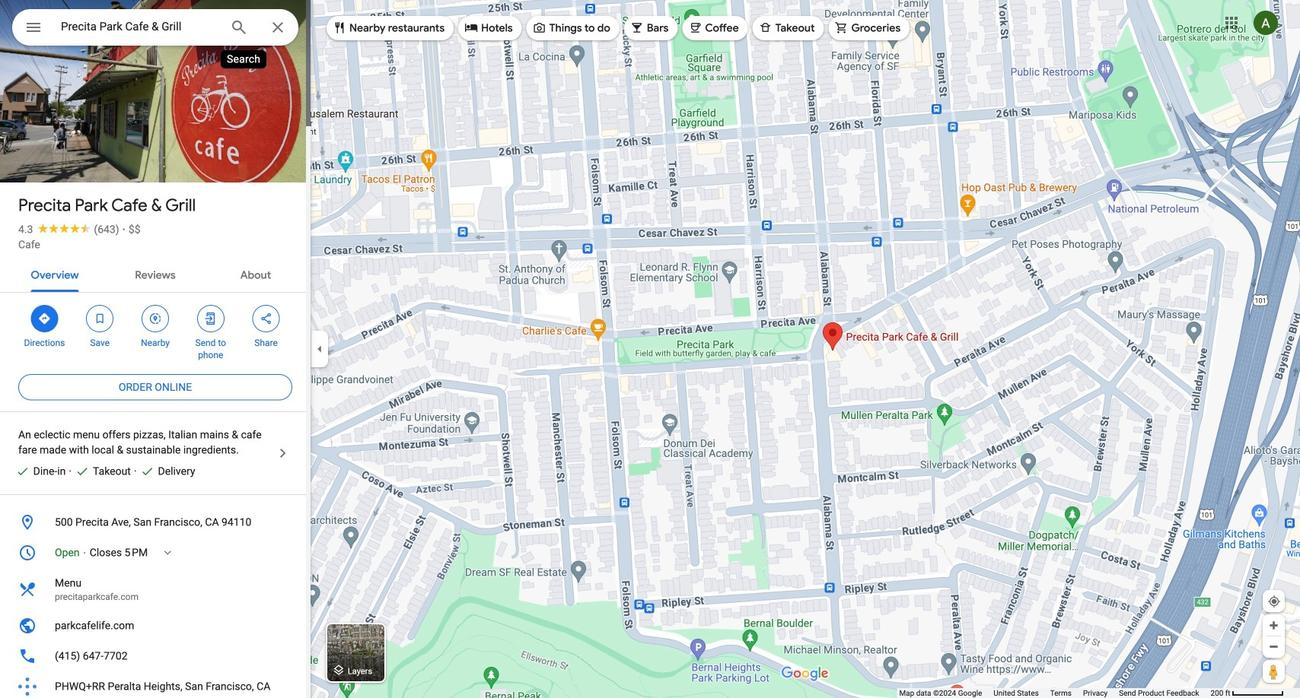 Task type: describe. For each thing, give the bounding box(es) containing it.
information for precita park cafe & grill region
[[0, 508, 311, 699]]

hours image
[[18, 544, 37, 562]]

zoom out image
[[1268, 642, 1279, 653]]

show open hours for the week image
[[161, 547, 174, 560]]

precita park cafe & grill main content
[[0, 0, 311, 699]]

photo of precita park cafe & grill image
[[0, 0, 311, 208]]

google account: augustus odena  
(augustus@adept.ai) image
[[1254, 11, 1278, 35]]

none field inside "precita park cafe & grill" field
[[61, 18, 218, 36]]

copy plus code image
[[253, 680, 267, 694]]

offers takeout group
[[69, 464, 131, 480]]

google maps element
[[0, 0, 1300, 699]]



Task type: vqa. For each thing, say whether or not it's contained in the screenshot.
Terms button
no



Task type: locate. For each thing, give the bounding box(es) containing it.
4.3 stars image
[[33, 223, 94, 233]]

643 reviews element
[[94, 223, 119, 236]]

None field
[[61, 18, 218, 36]]

zoom in image
[[1268, 620, 1279, 632]]

show your location image
[[1267, 595, 1281, 609]]

serves dine-in group
[[9, 464, 66, 480]]

offers delivery group
[[134, 464, 195, 480]]

show street view coverage image
[[1263, 661, 1285, 684]]

actions for precita park cafe & grill region
[[0, 293, 311, 369]]

Precita Park Cafe & Grill field
[[12, 9, 298, 50]]

tab list
[[0, 256, 311, 292]]

None search field
[[12, 9, 298, 50]]

price: moderate element
[[129, 223, 141, 236]]

collapse side panel image
[[311, 341, 328, 358]]

none search field inside google maps element
[[12, 9, 298, 50]]

tab list inside google maps element
[[0, 256, 311, 292]]



